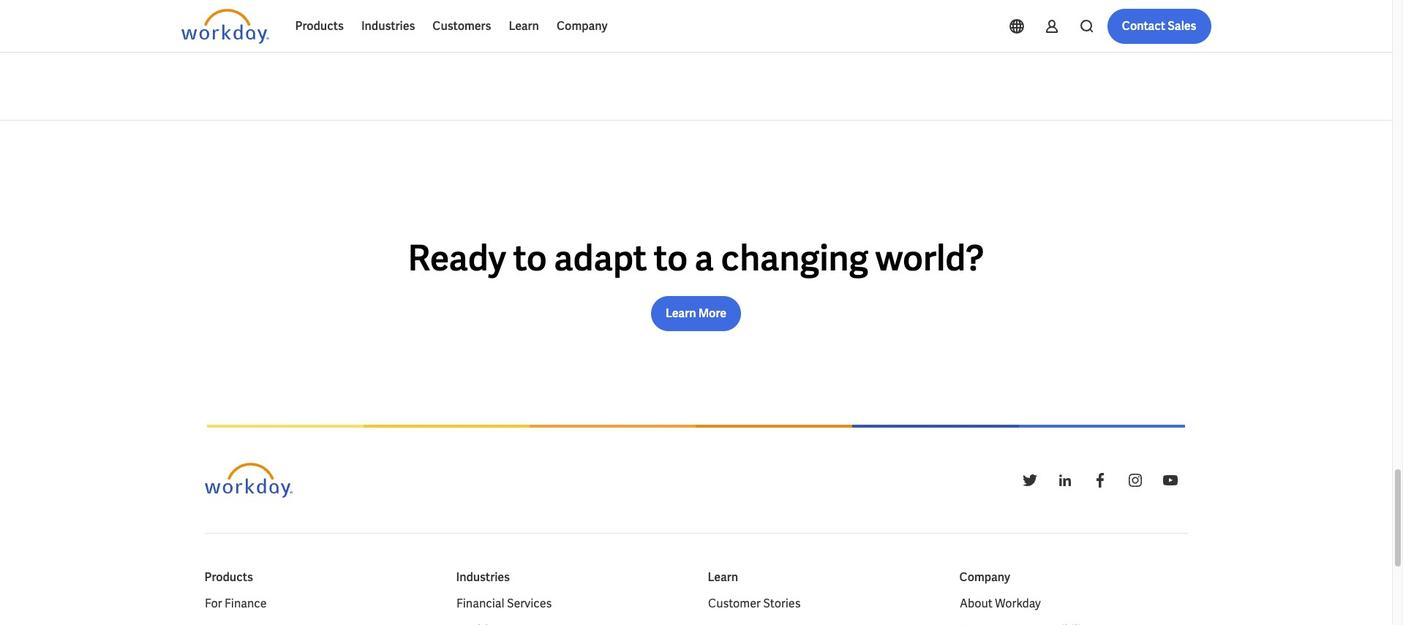 Task type: describe. For each thing, give the bounding box(es) containing it.
financial services link
[[456, 596, 552, 613]]

sales
[[1168, 18, 1197, 34]]

list item for financial services
[[456, 622, 685, 626]]

world?
[[876, 236, 984, 281]]

list item for about workday
[[960, 622, 1188, 626]]

contact sales link
[[1108, 9, 1211, 44]]

for
[[205, 597, 222, 612]]

1 vertical spatial go to the homepage image
[[205, 463, 292, 499]]

products inside dropdown button
[[295, 18, 344, 34]]

1 to from the left
[[513, 236, 547, 281]]

finance
[[224, 597, 266, 612]]

about workday
[[960, 597, 1041, 612]]

customer stories link
[[708, 596, 801, 613]]

0 vertical spatial go to the homepage image
[[181, 9, 269, 44]]

learn button
[[500, 9, 548, 44]]

2 horizontal spatial learn
[[708, 570, 738, 586]]

go to twitter image
[[1021, 472, 1039, 490]]

more
[[699, 306, 727, 322]]

financial services list
[[456, 596, 685, 626]]

financial services
[[456, 597, 552, 612]]

go to instagram image
[[1126, 472, 1144, 490]]

go to facebook image
[[1091, 472, 1109, 490]]

products button
[[286, 9, 353, 44]]

ready
[[408, 236, 506, 281]]

customer
[[708, 597, 760, 612]]

learn more link
[[651, 297, 741, 332]]

2 to from the left
[[654, 236, 688, 281]]

learn more
[[666, 306, 727, 322]]

go to youtube image
[[1162, 472, 1179, 490]]



Task type: locate. For each thing, give the bounding box(es) containing it.
industries up financial
[[456, 570, 510, 586]]

go to the homepage image
[[181, 9, 269, 44], [205, 463, 292, 499]]

1 vertical spatial products
[[205, 570, 253, 586]]

services
[[507, 597, 552, 612]]

0 vertical spatial products
[[295, 18, 344, 34]]

stories
[[763, 597, 801, 612]]

about workday link
[[960, 596, 1041, 613]]

contact
[[1122, 18, 1166, 34]]

1 list item from the left
[[456, 622, 685, 626]]

company up about
[[960, 570, 1011, 586]]

products
[[295, 18, 344, 34], [205, 570, 253, 586]]

0 horizontal spatial company
[[557, 18, 608, 34]]

learn inside dropdown button
[[509, 18, 539, 34]]

list item
[[456, 622, 685, 626], [960, 622, 1188, 626]]

list item down workday
[[960, 622, 1188, 626]]

go to linkedin image
[[1056, 472, 1074, 490]]

2 vertical spatial learn
[[708, 570, 738, 586]]

0 vertical spatial industries
[[361, 18, 415, 34]]

learn
[[509, 18, 539, 34], [666, 306, 696, 322], [708, 570, 738, 586]]

learn left more
[[666, 306, 696, 322]]

company inside dropdown button
[[557, 18, 608, 34]]

learn for learn dropdown button
[[509, 18, 539, 34]]

1 horizontal spatial products
[[295, 18, 344, 34]]

adapt
[[554, 236, 647, 281]]

financial
[[456, 597, 504, 612]]

to left adapt
[[513, 236, 547, 281]]

0 vertical spatial learn
[[509, 18, 539, 34]]

company button
[[548, 9, 616, 44]]

0 horizontal spatial industries
[[361, 18, 415, 34]]

to left the a
[[654, 236, 688, 281]]

industries right "products" dropdown button
[[361, 18, 415, 34]]

learn up customer
[[708, 570, 738, 586]]

about workday list
[[960, 596, 1188, 626]]

0 horizontal spatial list item
[[456, 622, 685, 626]]

changing
[[721, 236, 869, 281]]

2 list item from the left
[[960, 622, 1188, 626]]

1 vertical spatial company
[[960, 570, 1011, 586]]

1 horizontal spatial list item
[[960, 622, 1188, 626]]

customers button
[[424, 9, 500, 44]]

1 vertical spatial learn
[[666, 306, 696, 322]]

for finance link
[[205, 596, 266, 613]]

about
[[960, 597, 993, 612]]

to
[[513, 236, 547, 281], [654, 236, 688, 281]]

for finance
[[205, 597, 266, 612]]

0 horizontal spatial learn
[[509, 18, 539, 34]]

1 horizontal spatial company
[[960, 570, 1011, 586]]

company right learn dropdown button
[[557, 18, 608, 34]]

1 horizontal spatial learn
[[666, 306, 696, 322]]

products left industries dropdown button on the left top
[[295, 18, 344, 34]]

list item down services
[[456, 622, 685, 626]]

learn for learn more
[[666, 306, 696, 322]]

1 vertical spatial industries
[[456, 570, 510, 586]]

company
[[557, 18, 608, 34], [960, 570, 1011, 586]]

customer stories
[[708, 597, 801, 612]]

1 horizontal spatial to
[[654, 236, 688, 281]]

a
[[695, 236, 714, 281]]

products up for finance
[[205, 570, 253, 586]]

workday
[[995, 597, 1041, 612]]

ready to adapt to a changing world?
[[408, 236, 984, 281]]

industries button
[[353, 9, 424, 44]]

0 horizontal spatial to
[[513, 236, 547, 281]]

customers
[[433, 18, 491, 34]]

industries
[[361, 18, 415, 34], [456, 570, 510, 586]]

0 vertical spatial company
[[557, 18, 608, 34]]

industries inside dropdown button
[[361, 18, 415, 34]]

0 horizontal spatial products
[[205, 570, 253, 586]]

learn left company dropdown button
[[509, 18, 539, 34]]

contact sales
[[1122, 18, 1197, 34]]

1 horizontal spatial industries
[[456, 570, 510, 586]]



Task type: vqa. For each thing, say whether or not it's contained in the screenshot.
the bottom Proactive
no



